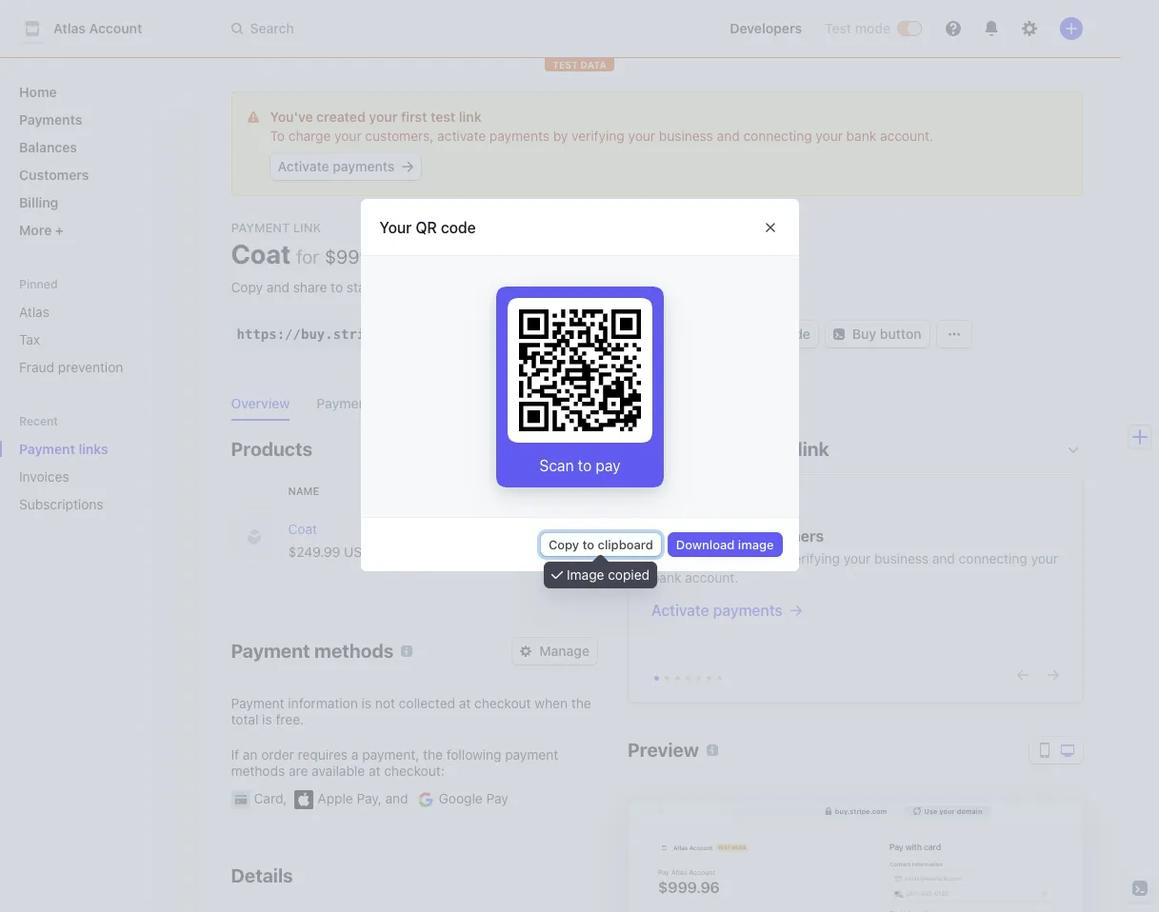 Task type: locate. For each thing, give the bounding box(es) containing it.
requires
[[298, 747, 348, 763]]

0 horizontal spatial methods
[[231, 763, 285, 780]]

you've
[[270, 109, 313, 125]]

svg image left manage
[[521, 646, 532, 658]]

adjustable quantity
[[467, 485, 594, 497]]

copy for copy
[[646, 326, 679, 342]]

0 vertical spatial activate payments link
[[270, 153, 421, 180]]

0 horizontal spatial connecting
[[744, 128, 813, 144]]

test mode
[[825, 20, 891, 36]]

0 horizontal spatial qr
[[416, 219, 437, 236]]

0 horizontal spatial svg image
[[627, 329, 639, 340]]

payment for payment information is not collected at checkout when the total is free.
[[231, 696, 285, 712]]

created
[[317, 109, 366, 125]]

0 vertical spatial account.
[[881, 128, 934, 144]]

svg image inside buy button button
[[834, 329, 845, 340]]

1 horizontal spatial atlas
[[53, 20, 86, 36]]

copy
[[231, 279, 263, 295], [646, 326, 679, 342], [549, 537, 580, 553]]

0 horizontal spatial verifying
[[572, 128, 625, 144]]

1 horizontal spatial usd
[[403, 246, 441, 268]]

payments and analytics button
[[317, 391, 477, 421]]

connecting inside you've created your first test link to charge your customers, activate payments by verifying your business and connecting your bank account.
[[744, 128, 813, 144]]

payment links link
[[11, 434, 151, 465]]

0 horizontal spatial is
[[262, 712, 272, 728]]

svg image for activate payments
[[402, 161, 414, 173]]

home link
[[11, 76, 178, 108]]

0 horizontal spatial to
[[331, 279, 343, 295]]

svg image inside copy button
[[627, 329, 639, 340]]

for right tips
[[671, 438, 696, 460]]

recent element
[[0, 434, 193, 520]]

0 vertical spatial verifying
[[572, 128, 625, 144]]

0 horizontal spatial copy
[[231, 279, 263, 295]]

0 vertical spatial link
[[459, 109, 482, 125]]

1 vertical spatial svg image
[[834, 329, 845, 340]]

bank inside charge your customers activate payments by verifying your business and connecting your bank account.
[[652, 570, 682, 586]]

activate payments link
[[270, 153, 421, 180], [652, 599, 1060, 622]]

1 horizontal spatial verifying
[[788, 551, 840, 567]]

svg image left the "buy"
[[834, 329, 845, 340]]

0 horizontal spatial business
[[659, 128, 714, 144]]

1 horizontal spatial activate payments
[[652, 602, 783, 619]]

use your domain button
[[905, 806, 992, 817]]

2 horizontal spatial svg image
[[949, 329, 960, 340]]

tax link
[[11, 324, 178, 355]]

by down 'test'
[[553, 128, 568, 144]]

pinned element
[[11, 296, 178, 383]]

activate inside charge your customers activate payments by verifying your business and connecting your bank account.
[[652, 551, 702, 567]]

payment link coat for $999.96 usd
[[231, 220, 441, 270]]

0 vertical spatial coat
[[231, 238, 291, 270]]

usd right '$249.99'
[[344, 544, 372, 560]]

0 vertical spatial activate
[[278, 158, 329, 174]]

card ,
[[254, 791, 287, 807]]

domain
[[957, 808, 983, 815]]

at right the "a"
[[369, 763, 381, 780]]

payments down image
[[714, 602, 783, 619]]

1 vertical spatial link
[[798, 438, 830, 460]]

payment left link
[[231, 220, 290, 235]]

1 vertical spatial code
[[780, 326, 811, 342]]

atlas inside pinned element
[[19, 304, 50, 320]]

0 horizontal spatial bank
[[652, 570, 682, 586]]

1 vertical spatial bank
[[652, 570, 682, 586]]

to left the start
[[331, 279, 343, 295]]

1 vertical spatial coat
[[288, 521, 317, 537]]

payment for payment links
[[19, 441, 75, 457]]

1 horizontal spatial methods
[[314, 640, 394, 662]]

at right collected
[[459, 696, 471, 712]]

1 vertical spatial copy
[[646, 326, 679, 342]]

payment up an
[[231, 696, 285, 712]]

name
[[288, 485, 319, 497]]

1 horizontal spatial bank
[[847, 128, 877, 144]]

1 horizontal spatial to
[[583, 537, 595, 553]]

customers,
[[365, 128, 434, 144]]

1 vertical spatial at
[[369, 763, 381, 780]]

analytics
[[409, 395, 465, 412]]

2 vertical spatial copy
[[549, 537, 580, 553]]

copy button
[[620, 321, 687, 348]]

code
[[441, 219, 476, 236], [780, 326, 811, 342]]

0 vertical spatial by
[[553, 128, 568, 144]]

1 vertical spatial activate payments
[[652, 602, 783, 619]]

to inside button
[[583, 537, 595, 553]]

2 vertical spatial svg image
[[521, 646, 532, 658]]

1 horizontal spatial the
[[572, 696, 592, 712]]

tips for using your link
[[628, 438, 830, 460]]

link right using
[[798, 438, 830, 460]]

2 pay from the left
[[487, 791, 509, 807]]

coat inside coat $249.99 usd
[[288, 521, 317, 537]]

payments inside button
[[317, 395, 379, 412]]

1 horizontal spatial account.
[[881, 128, 934, 144]]

0 vertical spatial methods
[[314, 640, 394, 662]]

pay right apple
[[357, 791, 378, 807]]

verifying inside you've created your first test link to charge your customers, activate payments by verifying your business and connecting your bank account.
[[572, 128, 625, 144]]

1 horizontal spatial svg image
[[521, 646, 532, 658]]

copy inside copy button
[[646, 326, 679, 342]]

1 vertical spatial account.
[[685, 570, 739, 586]]

0 vertical spatial activate payments
[[278, 158, 395, 174]]

0 vertical spatial at
[[459, 696, 471, 712]]

billing
[[19, 194, 58, 211]]

payment inside "payment link coat for $999.96 usd"
[[231, 220, 290, 235]]

payments down customers
[[705, 551, 765, 567]]

payments inside core navigation links element
[[19, 112, 82, 128]]

payments right activate
[[490, 128, 550, 144]]

svg image down customers, in the top left of the page
[[402, 161, 414, 173]]

is right total
[[262, 712, 272, 728]]

1 horizontal spatial connecting
[[959, 551, 1028, 567]]

pay right 'google'
[[487, 791, 509, 807]]

0 horizontal spatial the
[[423, 747, 443, 763]]

0 horizontal spatial pay
[[357, 791, 378, 807]]

this
[[536, 279, 559, 295]]

methods up "information"
[[314, 640, 394, 662]]

payment for payment link coat for $999.96 usd
[[231, 220, 290, 235]]

activate payments down charge
[[278, 158, 395, 174]]

svg image inside manage link
[[521, 646, 532, 658]]

0 horizontal spatial usd
[[344, 544, 372, 560]]

svg image inside activate payments link
[[402, 161, 414, 173]]

invoices
[[19, 469, 69, 485]]

, down order
[[283, 791, 287, 807]]

1 vertical spatial activate
[[652, 551, 702, 567]]

0 vertical spatial for
[[297, 246, 319, 268]]

verifying down customers
[[788, 551, 840, 567]]

atlas link
[[11, 296, 178, 328]]

0 vertical spatial code
[[441, 219, 476, 236]]

1 horizontal spatial payments
[[317, 395, 379, 412]]

activate
[[278, 158, 329, 174], [652, 551, 702, 567], [652, 602, 710, 619]]

, down if an order requires a payment, the following payment methods are available at checkout:
[[378, 791, 382, 807]]

0 horizontal spatial svg image
[[402, 161, 414, 173]]

0 horizontal spatial link
[[459, 109, 482, 125]]

by inside charge your customers activate payments by verifying your business and connecting your bank account.
[[769, 551, 784, 567]]

2 horizontal spatial copy
[[646, 326, 679, 342]]

activate payments
[[278, 158, 395, 174], [652, 602, 783, 619]]

test
[[825, 20, 852, 36]]

atlas inside button
[[53, 20, 86, 36]]

0 vertical spatial qr
[[416, 219, 437, 236]]

the left following
[[423, 747, 443, 763]]

activate for the leftmost activate payments link
[[278, 158, 329, 174]]

1 horizontal spatial code
[[780, 326, 811, 342]]

payment for payment methods
[[231, 640, 310, 662]]

1 vertical spatial qr
[[757, 326, 776, 342]]

your inside button
[[940, 808, 955, 815]]

0 vertical spatial svg image
[[402, 161, 414, 173]]

0 vertical spatial bank
[[847, 128, 877, 144]]

1 vertical spatial atlas
[[19, 304, 50, 320]]

tab list
[[231, 391, 1084, 421]]

svg image
[[765, 222, 776, 234], [627, 329, 639, 340], [949, 329, 960, 340]]

atlas down pinned
[[19, 304, 50, 320]]

0 horizontal spatial code
[[441, 219, 476, 236]]

prevention
[[58, 359, 123, 375]]

tips
[[628, 438, 666, 460]]

and inside button
[[382, 395, 406, 412]]

use
[[925, 808, 938, 815]]

1 vertical spatial by
[[769, 551, 784, 567]]

products
[[231, 438, 313, 460]]

verifying
[[572, 128, 625, 144], [788, 551, 840, 567]]

1 vertical spatial to
[[583, 537, 595, 553]]

order
[[261, 747, 294, 763]]

more button
[[11, 214, 178, 246]]

atlas left account
[[53, 20, 86, 36]]

1 vertical spatial usd
[[344, 544, 372, 560]]

is
[[362, 696, 372, 712], [262, 712, 272, 728]]

payment links
[[19, 441, 108, 457]]

connecting inside charge your customers activate payments by verifying your business and connecting your bank account.
[[959, 551, 1028, 567]]

1 horizontal spatial for
[[671, 438, 696, 460]]

Search search field
[[220, 11, 700, 46]]

pay for apple
[[357, 791, 378, 807]]

balances link
[[11, 132, 178, 163]]

$999.96
[[325, 246, 398, 268]]

at
[[459, 696, 471, 712], [369, 763, 381, 780]]

button
[[880, 326, 922, 342]]

activate payments down download image button
[[652, 602, 783, 619]]

by inside you've created your first test link to charge your customers, activate payments by verifying your business and connecting your bank account.
[[553, 128, 568, 144]]

balances
[[19, 139, 77, 155]]

0 vertical spatial copy
[[231, 279, 263, 295]]

svg image
[[402, 161, 414, 173], [834, 329, 845, 340], [521, 646, 532, 658]]

1 horizontal spatial business
[[875, 551, 929, 567]]

payment up free. at the bottom of page
[[231, 640, 310, 662]]

by down customers
[[769, 551, 784, 567]]

activate payments link down charge
[[270, 153, 421, 180]]

usd inside coat $249.99 usd
[[344, 544, 372, 560]]

0 horizontal spatial by
[[553, 128, 568, 144]]

activate payments link down charge your customers activate payments by verifying your business and connecting your bank account.
[[652, 599, 1060, 622]]

0 horizontal spatial at
[[369, 763, 381, 780]]

code left the "buy"
[[780, 326, 811, 342]]

copy to clipboard
[[549, 537, 654, 553]]

copy inside copy to clipboard button
[[549, 537, 580, 553]]

business
[[659, 128, 714, 144], [875, 551, 929, 567]]

payments right overview button
[[317, 395, 379, 412]]

test
[[553, 59, 578, 71]]

0 vertical spatial connecting
[[744, 128, 813, 144]]

account. inside you've created your first test link to charge your customers, activate payments by verifying your business and connecting your bank account.
[[881, 128, 934, 144]]

billing link
[[11, 187, 178, 218]]

1 horizontal spatial pay
[[487, 791, 509, 807]]

payments up balances
[[19, 112, 82, 128]]

the
[[572, 696, 592, 712], [423, 747, 443, 763]]

payment
[[505, 747, 559, 763]]

1 , from the left
[[283, 791, 287, 807]]

2 horizontal spatial svg image
[[834, 329, 845, 340]]

payments
[[490, 128, 550, 144], [333, 158, 395, 174], [443, 279, 503, 295], [705, 551, 765, 567], [714, 602, 783, 619]]

collected
[[399, 696, 456, 712]]

buy button button
[[826, 321, 930, 348]]

download image button
[[669, 534, 782, 557]]

link
[[293, 220, 321, 235]]

1 horizontal spatial is
[[362, 696, 372, 712]]

,
[[283, 791, 287, 807], [378, 791, 382, 807]]

1 horizontal spatial qr
[[757, 326, 776, 342]]

payments and analytics
[[317, 395, 465, 412]]

payment inside the payment information is not collected at checkout when the total is free.
[[231, 696, 285, 712]]

verifying down data
[[572, 128, 625, 144]]

0 vertical spatial to
[[331, 279, 343, 295]]

copy and share to start accepting payments with this link.
[[231, 279, 587, 295]]

coat
[[231, 238, 291, 270], [288, 521, 317, 537]]

2 vertical spatial activate
[[652, 602, 710, 619]]

1 horizontal spatial at
[[459, 696, 471, 712]]

1 horizontal spatial activate payments link
[[652, 599, 1060, 622]]

is left not on the left bottom of page
[[362, 696, 372, 712]]

link up activate
[[459, 109, 482, 125]]

not
[[375, 696, 395, 712]]

and inside charge your customers activate payments by verifying your business and connecting your bank account.
[[933, 551, 956, 567]]

0 horizontal spatial activate payments
[[278, 158, 395, 174]]

developers link
[[723, 13, 810, 44]]

usd inside "payment link coat for $999.96 usd"
[[403, 246, 441, 268]]

0 vertical spatial usd
[[403, 246, 441, 268]]

bank inside you've created your first test link to charge your customers, activate payments by verifying your business and connecting your bank account.
[[847, 128, 877, 144]]

fraud
[[19, 359, 54, 375]]

0 horizontal spatial payments
[[19, 112, 82, 128]]

account.
[[881, 128, 934, 144], [685, 570, 739, 586]]

no
[[467, 525, 485, 541]]

https://buy.stripe.com/test_14k7ub7bkdkffru4gg
[[237, 327, 606, 342]]

1 vertical spatial the
[[423, 747, 443, 763]]

the right when
[[572, 696, 592, 712]]

buy button
[[853, 326, 922, 342]]

1 vertical spatial business
[[875, 551, 929, 567]]

recent navigation links element
[[0, 414, 193, 520]]

for down link
[[297, 246, 319, 268]]

0 vertical spatial atlas
[[53, 20, 86, 36]]

methods
[[314, 640, 394, 662], [231, 763, 285, 780]]

usd down the your qr code
[[403, 246, 441, 268]]

0 horizontal spatial account.
[[685, 570, 739, 586]]

0 horizontal spatial ,
[[283, 791, 287, 807]]

0 vertical spatial the
[[572, 696, 592, 712]]

1 horizontal spatial copy
[[549, 537, 580, 553]]

1 vertical spatial connecting
[[959, 551, 1028, 567]]

code right the your
[[441, 219, 476, 236]]

account
[[89, 20, 142, 36]]

methods up card at the bottom left
[[231, 763, 285, 780]]

svg image for buy button
[[834, 329, 845, 340]]

payment up invoices
[[19, 441, 75, 457]]

following
[[447, 747, 502, 763]]

0 vertical spatial payments
[[19, 112, 82, 128]]

1 vertical spatial payments
[[317, 395, 379, 412]]

1 vertical spatial for
[[671, 438, 696, 460]]

business inside you've created your first test link to charge your customers, activate payments by verifying your business and connecting your bank account.
[[659, 128, 714, 144]]

1 pay from the left
[[357, 791, 378, 807]]

0 vertical spatial business
[[659, 128, 714, 144]]

copy for copy to clipboard
[[549, 537, 580, 553]]

1 vertical spatial verifying
[[788, 551, 840, 567]]

1 horizontal spatial ,
[[378, 791, 382, 807]]

to up image
[[583, 537, 595, 553]]

use your domain
[[925, 808, 983, 815]]

payment inside recent element
[[19, 441, 75, 457]]

0 horizontal spatial for
[[297, 246, 319, 268]]

qr code button
[[731, 321, 819, 348]]

charge
[[289, 128, 331, 144]]

1 horizontal spatial by
[[769, 551, 784, 567]]



Task type: vqa. For each thing, say whether or not it's contained in the screenshot.
query.
no



Task type: describe. For each thing, give the bounding box(es) containing it.
business inside charge your customers activate payments by verifying your business and connecting your bank account.
[[875, 551, 929, 567]]

charge
[[652, 528, 705, 545]]

manage link
[[513, 639, 598, 665]]

4
[[397, 525, 405, 541]]

verifying inside charge your customers activate payments by verifying your business and connecting your bank account.
[[788, 551, 840, 567]]

more
[[19, 222, 55, 238]]

home
[[19, 84, 57, 100]]

links
[[79, 441, 108, 457]]

information
[[288, 696, 358, 712]]

an
[[243, 747, 258, 763]]

copied
[[608, 567, 650, 583]]

payments down customers, in the top left of the page
[[333, 158, 395, 174]]

buy.stripe.com
[[836, 808, 888, 815]]

available
[[312, 763, 365, 780]]

card
[[254, 791, 283, 807]]

search
[[250, 20, 294, 36]]

payments for payments and analytics
[[317, 395, 379, 412]]

if an order requires a payment, the following payment methods are available at checkout:
[[231, 747, 559, 780]]

payment information is not collected at checkout when the total is free.
[[231, 696, 592, 728]]

copy to clipboard button
[[541, 534, 661, 557]]

payments inside you've created your first test link to charge your customers, activate payments by verifying your business and connecting your bank account.
[[490, 128, 550, 144]]

code inside button
[[780, 326, 811, 342]]

checkout:
[[384, 763, 445, 780]]

core navigation links element
[[11, 76, 178, 246]]

first
[[401, 109, 427, 125]]

tab list containing overview
[[231, 391, 1084, 421]]

payment methods
[[231, 640, 394, 662]]

coat inside "payment link coat for $999.96 usd"
[[231, 238, 291, 270]]

overview
[[231, 395, 290, 412]]

0 horizontal spatial activate payments link
[[270, 153, 421, 180]]

link.
[[562, 279, 587, 295]]

methods inside if an order requires a payment, the following payment methods are available at checkout:
[[231, 763, 285, 780]]

manage
[[540, 643, 590, 659]]

1 vertical spatial activate payments link
[[652, 599, 1060, 622]]

fraud prevention
[[19, 359, 123, 375]]

copy for copy and share to start accepting payments with this link.
[[231, 279, 263, 295]]

tax
[[19, 332, 40, 348]]

the inside the payment information is not collected at checkout when the total is free.
[[572, 696, 592, 712]]

your
[[380, 219, 412, 236]]

atlas account button
[[19, 15, 161, 42]]

start
[[347, 279, 375, 295]]

2 , from the left
[[378, 791, 382, 807]]

download image
[[676, 537, 774, 553]]

checkout
[[475, 696, 531, 712]]

share
[[293, 279, 327, 295]]

preview
[[628, 740, 699, 761]]

clipboard
[[598, 537, 654, 553]]

details
[[231, 865, 293, 887]]

accepting
[[379, 279, 440, 295]]

atlas for atlas account
[[53, 20, 86, 36]]

1 horizontal spatial svg image
[[765, 222, 776, 234]]

subscriptions
[[19, 497, 103, 513]]

your qr code
[[380, 219, 476, 236]]

free.
[[276, 712, 304, 728]]

payments inside charge your customers activate payments by verifying your business and connecting your bank account.
[[705, 551, 765, 567]]

overview button
[[231, 391, 302, 421]]

pinned navigation links element
[[11, 276, 178, 383]]

data
[[581, 59, 607, 71]]

the inside if an order requires a payment, the following payment methods are available at checkout:
[[423, 747, 443, 763]]

you've created your first test link to charge your customers, activate payments by verifying your business and connecting your bank account.
[[270, 109, 934, 144]]

using
[[700, 438, 749, 460]]

image
[[738, 537, 774, 553]]

activate
[[438, 128, 486, 144]]

apple
[[318, 791, 353, 807]]

download
[[676, 537, 735, 553]]

pay for google
[[487, 791, 509, 807]]

atlas for atlas
[[19, 304, 50, 320]]

when
[[535, 696, 568, 712]]

apple pay , and
[[318, 791, 408, 807]]

payments for payments
[[19, 112, 82, 128]]

atlas account
[[53, 20, 142, 36]]

payments left the with
[[443, 279, 503, 295]]

customers link
[[11, 159, 178, 191]]

payment,
[[362, 747, 420, 763]]

customers
[[746, 528, 825, 545]]

with
[[507, 279, 533, 295]]

at inside if an order requires a payment, the following payment methods are available at checkout:
[[369, 763, 381, 780]]

notifications image
[[984, 21, 1000, 36]]

for inside "payment link coat for $999.96 usd"
[[297, 246, 319, 268]]

qr inside button
[[757, 326, 776, 342]]

google
[[439, 791, 483, 807]]

at inside the payment information is not collected at checkout when the total is free.
[[459, 696, 471, 712]]

coat $249.99 usd
[[288, 521, 372, 560]]

pinned
[[19, 277, 58, 292]]

qr code
[[757, 326, 811, 342]]

if
[[231, 747, 239, 763]]

developers
[[730, 20, 802, 36]]

https://buy.stripe.com/test_14k7ub7bkdkffru4gg button
[[237, 325, 606, 344]]

customers
[[19, 167, 89, 183]]

image copied
[[567, 567, 650, 583]]

svg image for manage
[[521, 646, 532, 658]]

and inside you've created your first test link to charge your customers, activate payments by verifying your business and connecting your bank account.
[[717, 128, 740, 144]]

fraud prevention link
[[11, 352, 178, 383]]

adjustable
[[467, 485, 536, 497]]

$249.99
[[288, 544, 341, 560]]

image
[[567, 567, 605, 583]]

link inside you've created your first test link to charge your customers, activate payments by verifying your business and connecting your bank account.
[[459, 109, 482, 125]]

account. inside charge your customers activate payments by verifying your business and connecting your bank account.
[[685, 570, 739, 586]]

to
[[270, 128, 285, 144]]

mode
[[856, 20, 891, 36]]

1 horizontal spatial link
[[798, 438, 830, 460]]

test
[[431, 109, 456, 125]]

recent
[[19, 415, 58, 429]]

invoices link
[[11, 461, 151, 493]]

activate for the bottom activate payments link
[[652, 602, 710, 619]]



